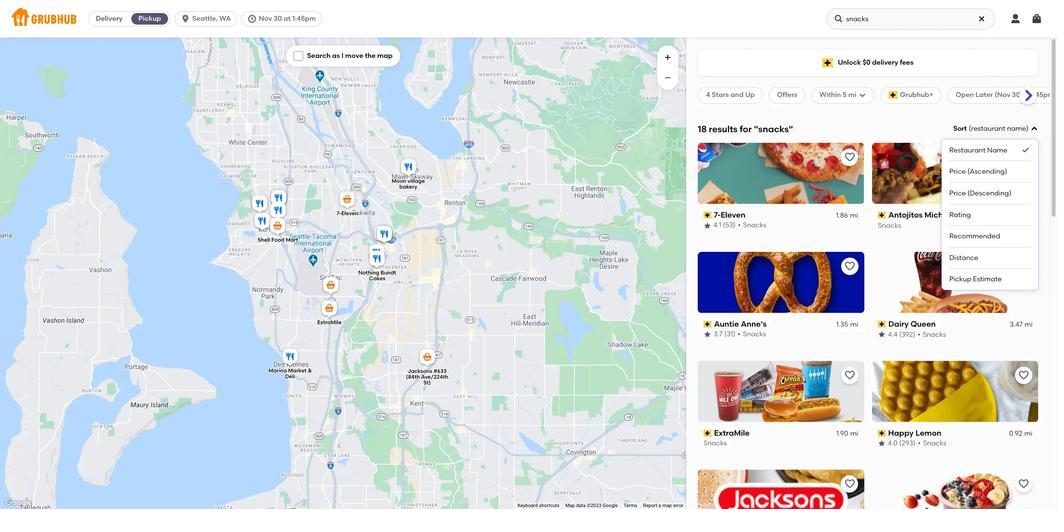 Task type: locate. For each thing, give the bounding box(es) containing it.
0 horizontal spatial pickup
[[138, 14, 161, 23]]

1 vertical spatial map
[[663, 503, 672, 509]]

jacksons #633 (84th ave/224th st) image
[[418, 348, 437, 369]]

list box
[[950, 140, 1031, 290]]

ave
[[979, 211, 993, 220]]

1.90 mi
[[837, 430, 859, 438]]

auntie anne's logo image
[[698, 252, 864, 313]]

0 vertical spatial subscription pass image
[[878, 212, 886, 219]]

antojitos michalisco 1st ave logo image
[[872, 143, 1039, 204]]

0 vertical spatial extramile
[[317, 320, 341, 326]]

star icon image left 4.0
[[878, 440, 886, 448]]

unlock
[[838, 58, 861, 67]]

restaurant name option
[[950, 140, 1031, 161]]

report a map error
[[643, 503, 684, 509]]

star icon image left 4.4
[[878, 331, 886, 339]]

1 eleven from the left
[[341, 210, 358, 216]]

30 right nov
[[274, 14, 282, 23]]

save this restaurant image for happy lemon
[[1018, 370, 1030, 381]]

1 horizontal spatial map
[[663, 503, 672, 509]]

grubhub plus flag logo image left grubhub+
[[889, 92, 898, 99]]

at
[[284, 14, 291, 23], [1022, 91, 1029, 99]]

3.47 mi
[[1010, 321, 1033, 329]]

marina market & deli image
[[280, 347, 300, 368]]

• down queen
[[918, 331, 920, 339]]

subscription pass image for 7-eleven
[[704, 212, 712, 219]]

antojitos michalisco 1st ave
[[888, 211, 993, 220]]

nov
[[259, 14, 272, 23]]

1 vertical spatial pickup
[[950, 275, 972, 284]]

grubhub plus flag logo image
[[823, 58, 834, 67], [889, 92, 898, 99]]

0 vertical spatial price
[[950, 168, 966, 176]]

price down "restaurant"
[[950, 168, 966, 176]]

3.47
[[1010, 321, 1023, 329]]

7-eleven
[[336, 210, 358, 216], [714, 211, 746, 220]]

eleven inside map region
[[341, 210, 358, 216]]

royce' washington - westfield southcenter mall image
[[375, 224, 394, 246]]

pickup for pickup
[[138, 14, 161, 23]]

search as i move the map
[[307, 52, 393, 60]]

pierro bakery image
[[268, 201, 288, 222]]

antojitos
[[888, 211, 923, 220]]

1 horizontal spatial 7-eleven
[[714, 211, 746, 220]]

happy lemon image
[[367, 243, 386, 264]]

antojitos michalisco 1st ave image
[[269, 188, 288, 209]]

mi
[[849, 91, 857, 99], [850, 212, 859, 220], [850, 321, 859, 329], [1025, 321, 1033, 329], [850, 430, 859, 438], [1025, 430, 1033, 438]]

1.86 mi
[[836, 212, 859, 220]]

1 horizontal spatial subscription pass image
[[878, 212, 886, 219]]

subscription pass image
[[878, 212, 886, 219], [704, 430, 712, 437]]

grubhub plus flag logo image for grubhub+
[[889, 92, 898, 99]]

svg image
[[181, 14, 190, 24], [834, 14, 844, 24], [859, 92, 866, 99], [1031, 125, 1039, 133]]

• down happy lemon
[[918, 440, 921, 448]]

• snacks right the (53)
[[738, 221, 767, 230]]

pickup for pickup estimate
[[950, 275, 972, 284]]

marina
[[268, 368, 287, 374]]

svg image up unlock
[[834, 14, 844, 24]]

snacks
[[744, 221, 767, 230], [878, 221, 901, 230], [743, 331, 766, 339], [923, 331, 946, 339], [704, 440, 727, 448], [923, 440, 947, 448]]

• snacks for eleven
[[738, 221, 767, 230]]

1 horizontal spatial pickup
[[950, 275, 972, 284]]

save this restaurant image
[[844, 261, 856, 272], [1018, 370, 1030, 381], [1018, 479, 1030, 491]]

30
[[274, 14, 282, 23], [1012, 91, 1021, 99]]

1 horizontal spatial eleven
[[721, 211, 746, 220]]

save this restaurant image for auntie anne's
[[844, 261, 856, 272]]

mi for queen
[[1025, 321, 1033, 329]]

i
[[342, 52, 344, 60]]

2 7-eleven from the left
[[714, 211, 746, 220]]

grubhub plus flag logo image for unlock $0 delivery fees
[[823, 58, 834, 67]]

save this restaurant image for dairy queen
[[1018, 261, 1030, 272]]

name
[[1007, 125, 1027, 133]]

0.92 mi
[[1010, 430, 1033, 438]]

pickup button
[[130, 11, 170, 27]]

1:45pm
[[292, 14, 316, 23]]

star icon image left 3.7
[[704, 331, 712, 339]]

shell food mart image
[[268, 216, 287, 237]]

at left "1:45pm" at top
[[284, 14, 291, 23]]

sea tac marathon image
[[321, 276, 340, 297]]

1 horizontal spatial grubhub plus flag logo image
[[889, 92, 898, 99]]

• snacks down 'lemon'
[[918, 440, 947, 448]]

7- inside map region
[[336, 210, 341, 216]]

unlock $0 delivery fees
[[838, 58, 914, 67]]

save this restaurant button for happy lemon logo
[[1015, 367, 1033, 384]]

restaurant
[[950, 146, 986, 154]]

7-eleven logo image
[[698, 143, 864, 204]]

7-eleven inside map region
[[336, 210, 358, 216]]

happy lemon
[[888, 429, 942, 438]]

1 vertical spatial grubhub plus flag logo image
[[889, 92, 898, 99]]

pickup right delivery button
[[138, 14, 161, 23]]

0 horizontal spatial 30
[[274, 14, 282, 23]]

1 7-eleven from the left
[[336, 210, 358, 216]]

None field
[[942, 124, 1039, 290]]

map right the a
[[663, 503, 672, 509]]

report
[[643, 503, 658, 509]]

none field containing sort
[[942, 124, 1039, 290]]

price up rating
[[950, 189, 966, 198]]

0 vertical spatial save this restaurant image
[[844, 261, 856, 272]]

4
[[706, 91, 710, 99]]

7 eleven image
[[337, 190, 357, 211]]

2 price from the top
[[950, 189, 966, 198]]

moon
[[392, 178, 406, 184]]

star icon image for happy lemon
[[878, 440, 886, 448]]

restaurant name
[[950, 146, 1008, 154]]

map region
[[0, 1, 758, 510]]

recommended
[[950, 232, 1000, 241]]

0 vertical spatial pickup
[[138, 14, 161, 23]]

svg image
[[1010, 13, 1022, 25], [1031, 13, 1043, 25], [247, 14, 257, 24], [978, 15, 986, 23], [296, 53, 301, 59]]

shortcuts
[[539, 503, 560, 509]]

0 horizontal spatial subscription pass image
[[704, 430, 712, 437]]

save this restaurant image for 7-eleven
[[844, 152, 856, 163]]

• snacks for anne's
[[738, 331, 766, 339]]

mi for eleven
[[850, 212, 859, 220]]

stars
[[712, 91, 729, 99]]

2 eleven from the left
[[721, 211, 746, 220]]

30 right (nov
[[1012, 91, 1021, 99]]

• snacks for lemon
[[918, 440, 947, 448]]

shell food mart
[[257, 237, 298, 243]]

market
[[288, 368, 306, 374]]

1 horizontal spatial 30
[[1012, 91, 1021, 99]]

grubhub+
[[900, 91, 934, 99]]

svg image left seattle,
[[181, 14, 190, 24]]

0 horizontal spatial grubhub plus flag logo image
[[823, 58, 834, 67]]

up
[[745, 91, 755, 99]]

at inside button
[[284, 14, 291, 23]]

auntie
[[714, 320, 739, 329]]

• snacks down queen
[[918, 331, 946, 339]]

1.35 mi
[[836, 321, 859, 329]]

1 horizontal spatial extramile
[[714, 429, 750, 438]]

price for price (descending)
[[950, 189, 966, 198]]

extramile logo image
[[698, 361, 864, 422]]

within
[[820, 91, 841, 99]]

mi for lemon
[[1025, 430, 1033, 438]]

shell
[[257, 237, 270, 243]]

pickup
[[138, 14, 161, 23], [950, 275, 972, 284]]

4.0
[[888, 440, 898, 448]]

save this restaurant button
[[841, 149, 859, 166], [1015, 149, 1033, 166], [841, 258, 859, 275], [1015, 258, 1033, 275], [841, 367, 859, 384], [1015, 367, 1033, 384], [841, 476, 859, 493], [1015, 476, 1033, 493]]

eleven
[[341, 210, 358, 216], [721, 211, 746, 220]]

(53)
[[723, 221, 736, 230]]

main navigation navigation
[[0, 0, 1057, 38]]

mi right 1.86 on the right of the page
[[850, 212, 859, 220]]

snacks for auntie anne's
[[743, 331, 766, 339]]

svg image inside seattle, wa button
[[181, 14, 190, 24]]

pickup inside button
[[138, 14, 161, 23]]

bundt
[[380, 270, 396, 276]]

4 stars and up
[[706, 91, 755, 99]]

dairy queen
[[888, 320, 936, 329]]

1 vertical spatial subscription pass image
[[704, 430, 712, 437]]

auntie anne's image
[[375, 224, 394, 246]]

star icon image left 4.1
[[704, 222, 712, 230]]

0 vertical spatial map
[[377, 52, 393, 60]]

1 vertical spatial save this restaurant image
[[1018, 370, 1030, 381]]

1 vertical spatial extramile
[[714, 429, 750, 438]]

mi right 1.35 on the right bottom of page
[[850, 321, 859, 329]]

• snacks down anne's
[[738, 331, 766, 339]]

2 vertical spatial save this restaurant image
[[1018, 479, 1030, 491]]

mi right 0.92
[[1025, 430, 1033, 438]]

map
[[377, 52, 393, 60], [663, 503, 672, 509]]

plus icon image
[[663, 53, 673, 62]]

subscription pass image
[[704, 212, 712, 219], [704, 321, 712, 328], [878, 321, 886, 328], [878, 430, 886, 437]]

subscription pass image inside antojitos michalisco 1st ave "link"
[[878, 212, 886, 219]]

as
[[332, 52, 340, 60]]

save this restaurant image
[[844, 152, 856, 163], [1018, 152, 1030, 163], [1018, 261, 1030, 272], [844, 370, 856, 381], [844, 479, 856, 491]]

estimate
[[973, 275, 1002, 284]]

at left 1:45pm)
[[1022, 91, 1029, 99]]

mi for anne's
[[850, 321, 859, 329]]

1 horizontal spatial at
[[1022, 91, 1029, 99]]

map right the
[[377, 52, 393, 60]]

mi right 3.47
[[1025, 321, 1033, 329]]

0 vertical spatial 30
[[274, 14, 282, 23]]

• right (31)
[[738, 331, 741, 339]]

0 horizontal spatial extramile
[[317, 320, 341, 326]]

mawadda cafe image
[[269, 188, 288, 209]]

(ascending)
[[968, 168, 1007, 176]]

1 horizontal spatial 7-
[[714, 211, 721, 220]]

pickup down distance
[[950, 275, 972, 284]]

pickup inside list box
[[950, 275, 972, 284]]

"snacks"
[[754, 123, 793, 135]]

)
[[1027, 125, 1029, 133]]

terms
[[624, 503, 637, 509]]

0 horizontal spatial 7-
[[336, 210, 341, 216]]

18 results for "snacks"
[[698, 123, 793, 135]]

1 vertical spatial price
[[950, 189, 966, 198]]

7-
[[336, 210, 341, 216], [714, 211, 721, 220]]

1 7- from the left
[[336, 210, 341, 216]]

save this restaurant image for extramile
[[844, 370, 856, 381]]

star icon image for dairy queen
[[878, 331, 886, 339]]

grubhub plus flag logo image left unlock
[[823, 58, 834, 67]]

0 vertical spatial grubhub plus flag logo image
[[823, 58, 834, 67]]

0 horizontal spatial 7-eleven
[[336, 210, 358, 216]]

0 horizontal spatial at
[[284, 14, 291, 23]]

star icon image
[[704, 222, 712, 230], [704, 331, 712, 339], [878, 331, 886, 339], [878, 440, 886, 448]]

within 5 mi
[[820, 91, 857, 99]]

4.4
[[888, 331, 898, 339]]

michalisco
[[925, 211, 966, 220]]

auntie anne's
[[714, 320, 767, 329]]

a
[[659, 503, 661, 509]]

3.7 (31)
[[714, 331, 736, 339]]

map
[[565, 503, 575, 509]]

0 horizontal spatial eleven
[[341, 210, 358, 216]]

1 price from the top
[[950, 168, 966, 176]]

save this restaurant button for antojitos michalisco 1st ave logo
[[1015, 149, 1033, 166]]

0 vertical spatial at
[[284, 14, 291, 23]]

4.0 (293)
[[888, 440, 916, 448]]

snacks for happy lemon
[[923, 440, 947, 448]]

• right the (53)
[[738, 221, 741, 230]]

2 7- from the left
[[714, 211, 721, 220]]



Task type: vqa. For each thing, say whether or not it's contained in the screenshot.
the "Pickup"
yes



Task type: describe. For each thing, give the bounding box(es) containing it.
list box containing restaurant name
[[950, 140, 1031, 290]]

0.92
[[1010, 430, 1023, 438]]

open later (nov 30 at 1:45pm)
[[956, 91, 1057, 99]]

dairy queen image
[[249, 192, 269, 214]]

for
[[740, 123, 752, 135]]

nov 30 at 1:45pm button
[[241, 11, 326, 27]]

pickup estimate
[[950, 275, 1002, 284]]

data
[[576, 503, 586, 509]]

keyboard
[[518, 503, 538, 509]]

village
[[407, 178, 425, 184]]

4.1 (53)
[[714, 221, 736, 230]]

offers
[[777, 91, 798, 99]]

food
[[271, 237, 284, 243]]

ronnie's market image
[[252, 211, 272, 233]]

subscription pass image for auntie anne's
[[704, 321, 712, 328]]

save this restaurant button for 7-eleven logo
[[841, 149, 859, 166]]

subscription pass image for dairy queen
[[878, 321, 886, 328]]

0 horizontal spatial map
[[377, 52, 393, 60]]

deli
[[285, 374, 295, 380]]

snacks for 7-eleven
[[744, 221, 767, 230]]

map data ©2023 google
[[565, 503, 618, 509]]

mi right the 5
[[849, 91, 857, 99]]

st)
[[423, 380, 431, 386]]

• for anne's
[[738, 331, 741, 339]]

name
[[988, 146, 1008, 154]]

seattle, wa button
[[174, 11, 241, 27]]

moon village bakery image
[[399, 157, 418, 178]]

open
[[956, 91, 974, 99]]

seattle,
[[192, 14, 218, 23]]

price for price (ascending)
[[950, 168, 966, 176]]

30 inside button
[[274, 14, 282, 23]]

later
[[976, 91, 993, 99]]

wa
[[219, 14, 231, 23]]

minus icon image
[[663, 73, 673, 83]]

delivery
[[872, 58, 899, 67]]

(293)
[[899, 440, 916, 448]]

marina market & deli
[[268, 368, 312, 380]]

star icon image for auntie anne's
[[704, 331, 712, 339]]

price (ascending)
[[950, 168, 1007, 176]]

(descending)
[[968, 189, 1012, 198]]

1.86
[[836, 212, 849, 220]]

delivery button
[[89, 11, 130, 27]]

nov 30 at 1:45pm
[[259, 14, 316, 23]]

svg image right )
[[1031, 125, 1039, 133]]

svg image right the 5
[[859, 92, 866, 99]]

the
[[365, 52, 376, 60]]

#633
[[433, 368, 447, 374]]

keyboard shortcuts
[[518, 503, 560, 509]]

dairy queen logo image
[[872, 252, 1039, 313]]

1 vertical spatial at
[[1022, 91, 1029, 99]]

antojitos michalisco 1st ave link
[[878, 210, 1033, 221]]

keyboard shortcuts button
[[518, 503, 560, 510]]

subscription pass image for happy lemon
[[878, 430, 886, 437]]

$0
[[863, 58, 871, 67]]

terms link
[[624, 503, 637, 509]]

• for eleven
[[738, 221, 741, 230]]

happy lemon logo image
[[872, 361, 1039, 422]]

(392)
[[899, 331, 915, 339]]

subscription pass image for extramile
[[704, 430, 712, 437]]

save this restaurant button for jamba logo
[[1015, 476, 1033, 493]]

• for lemon
[[918, 440, 921, 448]]

google image
[[2, 497, 34, 510]]

bakery
[[399, 184, 417, 190]]

1 vertical spatial 30
[[1012, 91, 1021, 99]]

dairy
[[888, 320, 909, 329]]

search
[[307, 52, 331, 60]]

• snacks for queen
[[918, 331, 946, 339]]

save this restaurant button for auntie anne's logo
[[841, 258, 859, 275]]

4.4 (392)
[[888, 331, 915, 339]]

cakes
[[369, 276, 385, 282]]

and
[[731, 91, 744, 99]]

18
[[698, 123, 707, 135]]

subscription pass image for antojitos michalisco 1st ave
[[878, 212, 886, 219]]

move
[[345, 52, 363, 60]]

nothing bundt cakes image
[[367, 249, 387, 270]]

4.1
[[714, 221, 722, 230]]

nothing bundt cakes
[[358, 270, 396, 282]]

lemon
[[916, 429, 942, 438]]

1:45pm)
[[1031, 91, 1057, 99]]

snacks for dairy queen
[[923, 331, 946, 339]]

(31)
[[725, 331, 736, 339]]

sort
[[954, 125, 967, 133]]

queen
[[911, 320, 936, 329]]

5
[[843, 91, 847, 99]]

(nov
[[995, 91, 1011, 99]]

jamba image
[[372, 224, 392, 245]]

sort ( restaurant name )
[[954, 125, 1029, 133]]

Search for food, convenience, alcohol... search field
[[827, 8, 996, 29]]

extramile image
[[320, 299, 339, 320]]

&
[[308, 368, 312, 374]]

(
[[969, 125, 971, 133]]

save this restaurant button for dairy queen logo
[[1015, 258, 1033, 275]]

save this restaurant button for jacksons #633 (84th ave/224th st) logo
[[841, 476, 859, 493]]

tacos el hass image
[[250, 194, 269, 215]]

anne's
[[741, 320, 767, 329]]

nothing
[[358, 270, 379, 276]]

svg image inside nov 30 at 1:45pm button
[[247, 14, 257, 24]]

extramile inside map region
[[317, 320, 341, 326]]

check icon image
[[1021, 146, 1031, 155]]

report a map error link
[[643, 503, 684, 509]]

results
[[709, 123, 738, 135]]

star icon image for 7-eleven
[[704, 222, 712, 230]]

mi right 1.90
[[850, 430, 859, 438]]

save this restaurant button for extramile logo
[[841, 367, 859, 384]]

price (descending)
[[950, 189, 1012, 198]]

• for queen
[[918, 331, 920, 339]]

1.35
[[836, 321, 849, 329]]

jacksons #633 (84th ave/224th st) logo image
[[698, 470, 864, 510]]

1st
[[968, 211, 977, 220]]

jacksons
[[407, 368, 432, 374]]

seattle, wa
[[192, 14, 231, 23]]

1.90
[[837, 430, 849, 438]]

mart
[[286, 237, 298, 243]]

jamba logo image
[[872, 470, 1039, 510]]



